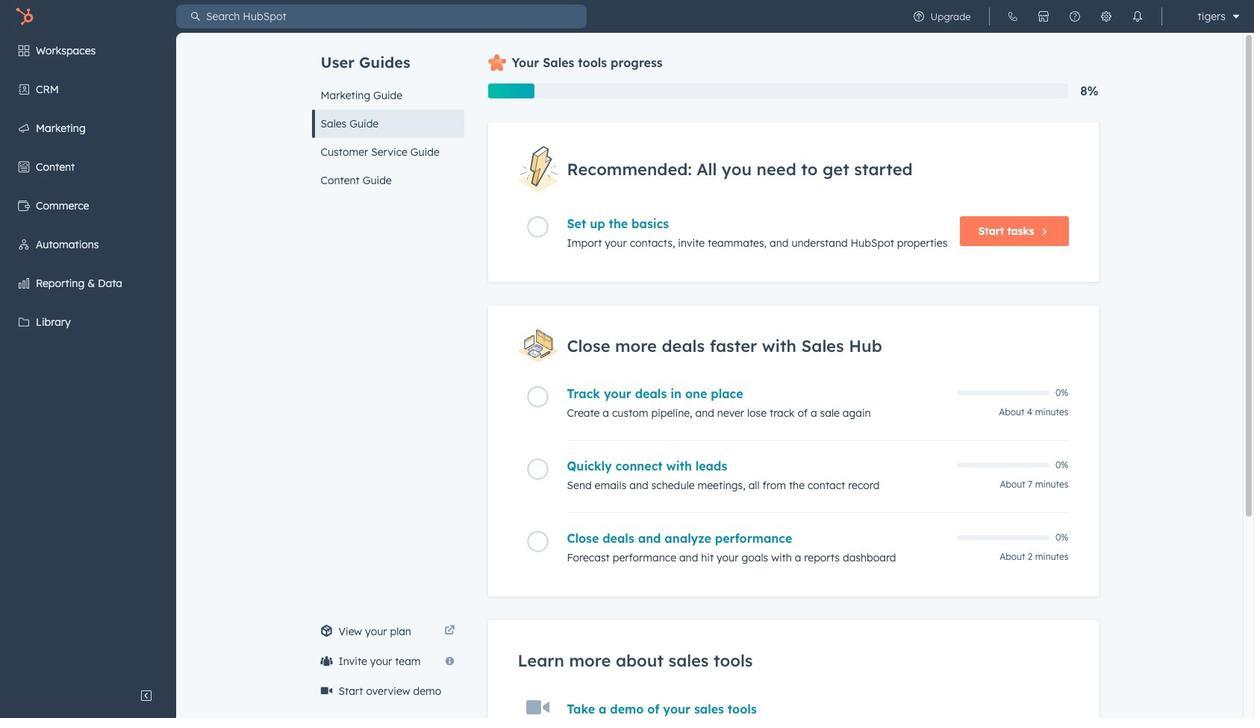 Task type: locate. For each thing, give the bounding box(es) containing it.
link opens in a new window image
[[445, 623, 455, 641], [445, 626, 455, 638]]

2 link opens in a new window image from the top
[[445, 626, 455, 638]]

1 link opens in a new window image from the top
[[445, 623, 455, 641]]

progress bar
[[488, 84, 534, 99]]

help image
[[1069, 10, 1081, 22]]

notifications image
[[1131, 10, 1143, 22]]

menu
[[903, 0, 1245, 33], [0, 33, 176, 682]]

settings image
[[1100, 10, 1112, 22]]

marketplaces image
[[1037, 10, 1049, 22]]



Task type: vqa. For each thing, say whether or not it's contained in the screenshot.
ENTER EMAIL ADDRESS text field
no



Task type: describe. For each thing, give the bounding box(es) containing it.
1 horizontal spatial menu
[[903, 0, 1245, 33]]

Search HubSpot search field
[[200, 4, 587, 28]]

0 horizontal spatial menu
[[0, 33, 176, 682]]

user guides element
[[312, 33, 464, 195]]



